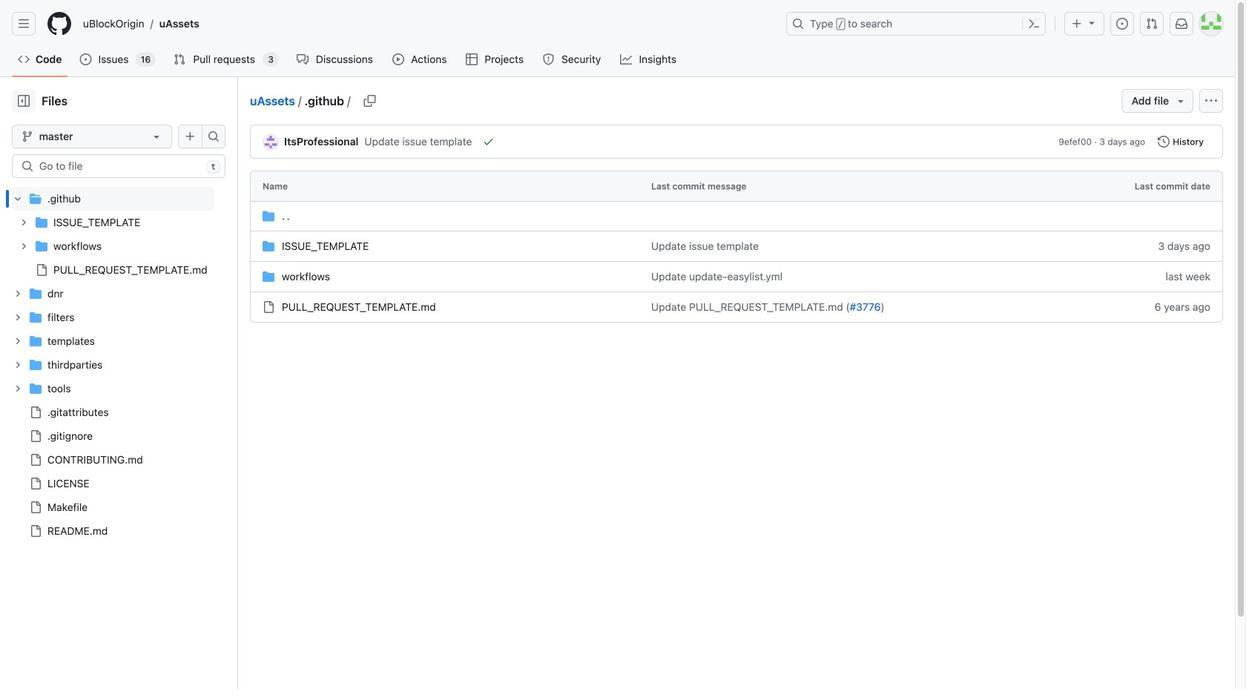 Task type: locate. For each thing, give the bounding box(es) containing it.
tree item
[[12, 187, 215, 282]]

command palette image
[[1029, 18, 1041, 30]]

chevron right image
[[13, 289, 22, 298], [13, 313, 22, 322]]

1 vertical spatial git pull request image
[[174, 53, 186, 65]]

triangle down image left more options "image" at top
[[1176, 95, 1188, 107]]

1 vertical spatial issue opened image
[[80, 53, 92, 65]]

triangle down image
[[1087, 17, 1099, 29], [1176, 95, 1188, 107]]

2 chevron right image from the top
[[13, 313, 22, 322]]

add file image
[[184, 131, 196, 143]]

file directory fill image
[[36, 217, 48, 229], [30, 288, 42, 300], [30, 335, 42, 347], [30, 359, 42, 371], [30, 383, 42, 395]]

0 vertical spatial issue opened image
[[1117, 18, 1129, 30]]

file directory fill image
[[36, 240, 48, 252], [30, 312, 42, 324]]

0 vertical spatial chevron right image
[[13, 289, 22, 298]]

0 horizontal spatial issue opened image
[[80, 53, 92, 65]]

issue opened image
[[1117, 18, 1129, 30], [80, 53, 92, 65]]

file image
[[36, 264, 48, 276], [30, 407, 42, 419], [30, 430, 42, 442], [30, 454, 42, 466], [30, 478, 42, 490], [30, 502, 42, 514], [30, 526, 42, 537]]

table image
[[466, 53, 478, 65]]

1 horizontal spatial git pull request image
[[1147, 18, 1159, 30]]

search image
[[22, 160, 33, 172]]

1 horizontal spatial issue opened image
[[1117, 18, 1129, 30]]

Go to file text field
[[39, 155, 201, 177]]

history image
[[1159, 136, 1171, 148]]

add file tooltip
[[178, 125, 202, 148]]

directory image
[[263, 240, 275, 252]]

triangle down image right plus image
[[1087, 17, 1099, 29]]

git branch image
[[22, 131, 33, 143]]

1 vertical spatial chevron right image
[[13, 313, 22, 322]]

git pull request image
[[1147, 18, 1159, 30], [174, 53, 186, 65]]

file directory open fill image
[[30, 193, 42, 205]]

homepage image
[[48, 12, 71, 36]]

chevron right image
[[19, 218, 28, 227], [19, 242, 28, 251], [13, 337, 22, 346], [13, 361, 22, 370], [13, 384, 22, 393]]

issue opened image right code icon
[[80, 53, 92, 65]]

files tree
[[12, 187, 215, 543]]

issue opened image for the left git pull request image
[[80, 53, 92, 65]]

chevron down image
[[13, 194, 22, 203]]

group
[[12, 211, 215, 282]]

issue opened image right plus image
[[1117, 18, 1129, 30]]

collapse file tree tooltip
[[12, 89, 36, 113]]

copy path image
[[364, 95, 376, 107]]

list
[[77, 12, 778, 36]]

0 vertical spatial triangle down image
[[1087, 17, 1099, 29]]

sidebar expand image
[[18, 95, 30, 107]]

1 horizontal spatial triangle down image
[[1176, 95, 1188, 107]]

0 horizontal spatial triangle down image
[[1087, 17, 1099, 29]]



Task type: describe. For each thing, give the bounding box(es) containing it.
1 vertical spatial file directory fill image
[[30, 312, 42, 324]]

itsprofessional image
[[263, 135, 278, 150]]

comment discussion image
[[297, 53, 309, 65]]

notifications image
[[1176, 18, 1188, 30]]

draggable pane splitter slider
[[236, 77, 240, 690]]

search this repository image
[[208, 131, 220, 143]]

0 vertical spatial file directory fill image
[[36, 240, 48, 252]]

play image
[[393, 53, 404, 65]]

directory image
[[263, 271, 275, 283]]

0 vertical spatial git pull request image
[[1147, 18, 1159, 30]]

issue opened image for topmost git pull request image
[[1117, 18, 1129, 30]]

more options image
[[1206, 95, 1218, 107]]

shield image
[[543, 53, 555, 65]]

1 chevron right image from the top
[[13, 289, 22, 298]]

1 vertical spatial triangle down image
[[1176, 95, 1188, 107]]

0 horizontal spatial git pull request image
[[174, 53, 186, 65]]

sc 9kayk9 0 image
[[263, 210, 275, 222]]

code image
[[18, 53, 30, 65]]

check image
[[483, 136, 495, 148]]

plus image
[[1072, 18, 1084, 30]]

graph image
[[620, 53, 632, 65]]



Task type: vqa. For each thing, say whether or not it's contained in the screenshot.
1st file image from the top
yes



